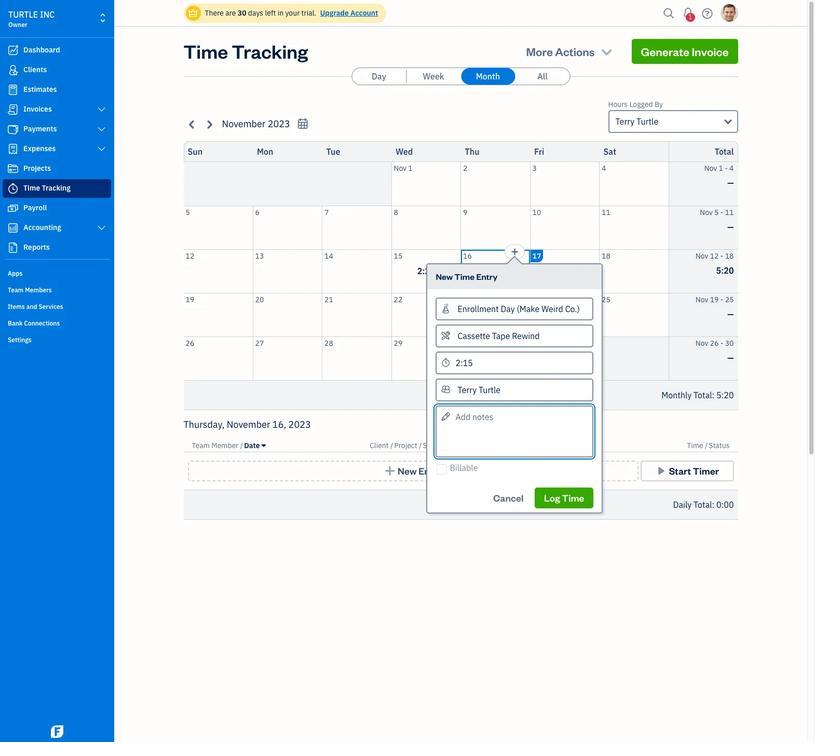 Task type: vqa. For each thing, say whether or not it's contained in the screenshot.
THE "NOVEMBER" to the top
yes



Task type: locate. For each thing, give the bounding box(es) containing it.
month link
[[461, 68, 515, 85]]

your
[[285, 8, 300, 18]]

4 inside 'nov 1 - 4 —'
[[730, 164, 734, 173]]

0 vertical spatial november
[[222, 118, 266, 130]]

1 horizontal spatial 30
[[463, 338, 472, 348]]

are
[[226, 8, 236, 18]]

Add a service text field
[[437, 326, 593, 346]]

main element
[[0, 0, 140, 742]]

clients link
[[3, 61, 111, 79]]

1 up the nov 5 - 11 —
[[719, 164, 724, 173]]

timer image
[[7, 183, 19, 194]]

0 vertical spatial :
[[713, 390, 715, 401]]

nov for nov 26 - 30 —
[[696, 338, 709, 348]]

project image
[[7, 164, 19, 174]]

new entry
[[398, 465, 442, 477]]

0 horizontal spatial 12
[[186, 251, 194, 261]]

logged
[[630, 100, 653, 109]]

chevron large down image inside accounting link
[[97, 224, 107, 232]]

estimates link
[[3, 81, 111, 99]]

time inside 'button'
[[562, 492, 585, 504]]

0 horizontal spatial tracking
[[42, 183, 71, 193]]

0 horizontal spatial new
[[398, 465, 417, 477]]

nov inside nov 26 - 30 —
[[696, 338, 709, 348]]

/ left date
[[240, 441, 243, 450]]

time right log
[[562, 492, 585, 504]]

nov down 'nov 1 - 4 —'
[[701, 208, 713, 217]]

2 4 from the left
[[730, 164, 734, 173]]

2 5 from the left
[[715, 208, 719, 217]]

freshbooks image
[[49, 726, 65, 738]]

total for daily total
[[694, 500, 713, 510]]

bank connections
[[8, 320, 60, 327]]

nov 26 - 30 —
[[696, 338, 734, 363]]

3 / from the left
[[419, 441, 422, 450]]

— for nov 26 - 30 —
[[728, 353, 734, 363]]

1 for nov 1 - 4 —
[[719, 164, 724, 173]]

time tracking down projects link at the left top
[[23, 183, 71, 193]]

5:20 down nov 26 - 30 —
[[717, 390, 734, 401]]

estimate image
[[7, 85, 19, 95]]

turtle
[[637, 116, 659, 127]]

1
[[689, 13, 693, 21], [409, 164, 413, 173], [719, 164, 724, 173]]

1 down wed
[[409, 164, 413, 173]]

0 horizontal spatial 25
[[602, 295, 611, 304]]

week
[[423, 71, 445, 82]]

2 11 from the left
[[726, 208, 734, 217]]

1 : from the top
[[713, 390, 715, 401]]

0 horizontal spatial 19
[[186, 295, 194, 304]]

0 vertical spatial chevron large down image
[[97, 125, 107, 134]]

— up nov 26 - 30 —
[[728, 309, 734, 319]]

25 inside button
[[602, 295, 611, 304]]

30 down the nov 19 - 25 —
[[726, 338, 734, 348]]

time / status
[[687, 441, 730, 450]]

22 button
[[392, 293, 461, 336]]

25 down 18 button
[[602, 295, 611, 304]]

2 18 from the left
[[726, 251, 734, 261]]

— inside the nov 19 - 25 —
[[728, 309, 734, 319]]

0 vertical spatial time tracking
[[184, 39, 308, 63]]

23 button
[[461, 293, 530, 336]]

2 horizontal spatial 1
[[719, 164, 724, 173]]

1 vertical spatial new
[[398, 465, 417, 477]]

1 horizontal spatial tracking
[[232, 39, 308, 63]]

0 horizontal spatial 1
[[409, 164, 413, 173]]

1 vertical spatial total
[[694, 390, 713, 401]]

3 chevron large down image from the top
[[97, 224, 107, 232]]

reports
[[23, 243, 50, 252]]

0 horizontal spatial 4
[[602, 164, 607, 173]]

chevron large down image
[[97, 125, 107, 134], [97, 145, 107, 153], [97, 224, 107, 232]]

entry
[[477, 271, 498, 282], [419, 465, 442, 477]]

turtle
[[8, 9, 38, 20]]

25 down nov 12 - 18 5:20
[[726, 295, 734, 304]]

nov inside button
[[394, 164, 407, 173]]

— up the nov 5 - 11 —
[[728, 178, 734, 188]]

month
[[476, 71, 500, 82]]

0 vertical spatial 5:20
[[717, 265, 734, 276]]

: right monthly
[[713, 390, 715, 401]]

- for nov 26 - 30 —
[[721, 338, 724, 348]]

13 button
[[253, 250, 322, 293]]

0 horizontal spatial 11
[[602, 208, 611, 217]]

1 vertical spatial :
[[713, 500, 715, 510]]

invoice image
[[7, 104, 19, 115]]

3 button
[[531, 162, 600, 205]]

day
[[372, 71, 387, 82]]

november up date
[[227, 419, 271, 431]]

start timer button
[[641, 461, 734, 482]]

new entry button
[[188, 461, 639, 482]]

— for nov 19 - 25 —
[[728, 309, 734, 319]]

1 horizontal spatial 5
[[715, 208, 719, 217]]

payments
[[23, 124, 57, 134]]

2 12 from the left
[[711, 251, 719, 261]]

apps link
[[3, 265, 111, 281]]

12
[[186, 251, 194, 261], [711, 251, 719, 261]]

0 horizontal spatial entry
[[419, 465, 442, 477]]

0 horizontal spatial 30
[[238, 8, 247, 18]]

26 down 19 button
[[186, 338, 194, 348]]

2023 left choose a date image
[[268, 118, 290, 130]]

total right monthly
[[694, 390, 713, 401]]

1 inside 'nov 1 - 4 —'
[[719, 164, 724, 173]]

0 vertical spatial team
[[8, 286, 24, 294]]

week link
[[407, 68, 461, 85]]

: left "0:00"
[[713, 500, 715, 510]]

nov 12 - 18 5:20
[[696, 251, 734, 276]]

time tracking
[[184, 39, 308, 63], [23, 183, 71, 193]]

— up nov 12 - 18 5:20
[[728, 222, 734, 232]]

november
[[222, 118, 266, 130], [227, 419, 271, 431]]

19 down 12 button
[[186, 295, 194, 304]]

2 19 from the left
[[711, 295, 719, 304]]

hours logged by
[[609, 100, 663, 109]]

19 inside button
[[186, 295, 194, 304]]

19 down nov 12 - 18 5:20
[[711, 295, 719, 304]]

0 vertical spatial entry
[[477, 271, 498, 282]]

bank
[[8, 320, 23, 327]]

/ left note
[[449, 441, 452, 450]]

new right plus "icon"
[[398, 465, 417, 477]]

11 down 'nov 1 - 4 —'
[[726, 208, 734, 217]]

account
[[351, 8, 378, 18]]

2 / from the left
[[391, 441, 394, 450]]

12 down the nov 5 - 11 —
[[711, 251, 719, 261]]

plus image
[[384, 466, 396, 476]]

nov down nov 12 - 18 5:20
[[696, 295, 709, 304]]

next month image
[[203, 118, 215, 130]]

—
[[728, 178, 734, 188], [728, 222, 734, 232], [728, 309, 734, 319], [728, 353, 734, 363]]

inc
[[40, 9, 55, 20]]

1 12 from the left
[[186, 251, 194, 261]]

2 vertical spatial total
[[694, 500, 713, 510]]

1 horizontal spatial 4
[[730, 164, 734, 173]]

12 down 5 button
[[186, 251, 194, 261]]

1 horizontal spatial 19
[[711, 295, 719, 304]]

time tracking inside main element
[[23, 183, 71, 193]]

1 vertical spatial team
[[192, 441, 210, 450]]

26
[[186, 338, 194, 348], [711, 338, 719, 348]]

30
[[238, 8, 247, 18], [463, 338, 472, 348], [726, 338, 734, 348]]

payments link
[[3, 120, 111, 139]]

fri
[[535, 147, 545, 157]]

nov 1 button
[[392, 162, 461, 205]]

1 vertical spatial tracking
[[42, 183, 71, 193]]

- inside nov 12 - 18 5:20
[[721, 251, 724, 261]]

nov down wed
[[394, 164, 407, 173]]

chevron large down image inside expenses link
[[97, 145, 107, 153]]

17
[[533, 251, 542, 261]]

nov inside nov 12 - 18 5:20
[[696, 251, 709, 261]]

nov down the nov 19 - 25 —
[[696, 338, 709, 348]]

- inside 'nov 1 - 4 —'
[[725, 164, 728, 173]]

1 horizontal spatial 25
[[726, 295, 734, 304]]

cancel button
[[484, 488, 533, 509]]

18 down 11 button
[[602, 251, 611, 261]]

11 down 4 button
[[602, 208, 611, 217]]

nov up the nov 5 - 11 —
[[705, 164, 718, 173]]

projects
[[23, 164, 51, 173]]

— inside nov 26 - 30 —
[[728, 353, 734, 363]]

team for team member /
[[192, 441, 210, 450]]

19 button
[[184, 293, 253, 336]]

thursday,
[[184, 419, 225, 431]]

16,
[[273, 419, 286, 431]]

11
[[602, 208, 611, 217], [726, 208, 734, 217]]

team inside main element
[[8, 286, 24, 294]]

team for team members
[[8, 286, 24, 294]]

1 horizontal spatial new
[[436, 271, 453, 282]]

6
[[255, 208, 260, 217]]

16 button
[[461, 250, 530, 293]]

new right the "2:20"
[[436, 271, 453, 282]]

2 button
[[461, 162, 530, 205]]

2 : from the top
[[713, 500, 715, 510]]

3 — from the top
[[728, 309, 734, 319]]

/ right client
[[391, 441, 394, 450]]

0 horizontal spatial 26
[[186, 338, 194, 348]]

1 — from the top
[[728, 178, 734, 188]]

21
[[325, 295, 333, 304]]

trial.
[[302, 8, 317, 18]]

previous month image
[[186, 118, 198, 130]]

terry turtle
[[616, 116, 659, 127]]

nov down the nov 5 - 11 —
[[696, 251, 709, 261]]

sat
[[604, 147, 617, 157]]

: for daily total
[[713, 500, 715, 510]]

2 horizontal spatial 30
[[726, 338, 734, 348]]

2 26 from the left
[[711, 338, 719, 348]]

0 vertical spatial total
[[715, 147, 734, 157]]

2 — from the top
[[728, 222, 734, 232]]

23
[[463, 295, 472, 304]]

20
[[255, 295, 264, 304]]

team down thursday, at the left bottom of the page
[[192, 441, 210, 450]]

2 25 from the left
[[726, 295, 734, 304]]

— up monthly total : 5:20
[[728, 353, 734, 363]]

chevrondown image
[[600, 44, 614, 59]]

services
[[39, 303, 63, 311]]

bank connections link
[[3, 315, 111, 331]]

- inside the nov 5 - 11 —
[[721, 208, 724, 217]]

— inside 'nov 1 - 4 —'
[[728, 178, 734, 188]]

2023 right 16,
[[289, 419, 311, 431]]

:
[[713, 390, 715, 401], [713, 500, 715, 510]]

30 right the are
[[238, 8, 247, 18]]

total right "daily"
[[694, 500, 713, 510]]

1 horizontal spatial 26
[[711, 338, 719, 348]]

chevron large down image for payments
[[97, 125, 107, 134]]

team members
[[8, 286, 52, 294]]

0 vertical spatial tracking
[[232, 39, 308, 63]]

by
[[655, 100, 663, 109]]

left
[[265, 8, 276, 18]]

nov inside the nov 19 - 25 —
[[696, 295, 709, 304]]

thu
[[465, 147, 480, 157]]

connections
[[24, 320, 60, 327]]

new inside button
[[398, 465, 417, 477]]

— inside the nov 5 - 11 —
[[728, 222, 734, 232]]

1 18 from the left
[[602, 251, 611, 261]]

/ left service at bottom right
[[419, 441, 422, 450]]

4 — from the top
[[728, 353, 734, 363]]

19 inside the nov 19 - 25 —
[[711, 295, 719, 304]]

12 inside button
[[186, 251, 194, 261]]

cancel
[[494, 492, 524, 504]]

time tracking down days
[[184, 39, 308, 63]]

1 chevron large down image from the top
[[97, 125, 107, 134]]

2 chevron large down image from the top
[[97, 145, 107, 153]]

1 horizontal spatial 18
[[726, 251, 734, 261]]

team down apps
[[8, 286, 24, 294]]

1 vertical spatial chevron large down image
[[97, 145, 107, 153]]

there are 30 days left in your trial. upgrade account
[[205, 8, 378, 18]]

terry turtle button
[[609, 110, 739, 133]]

nov 1 - 4 —
[[705, 164, 734, 188]]

chevron large down image inside payments link
[[97, 125, 107, 134]]

0 horizontal spatial team
[[8, 286, 24, 294]]

- inside nov 26 - 30 —
[[721, 338, 724, 348]]

nov inside the nov 5 - 11 —
[[701, 208, 713, 217]]

new for new time entry
[[436, 271, 453, 282]]

- for nov 19 - 25 —
[[721, 295, 724, 304]]

november right next month image
[[222, 118, 266, 130]]

1 vertical spatial 2023
[[289, 419, 311, 431]]

24
[[533, 295, 542, 304]]

5 / from the left
[[706, 441, 708, 450]]

1 vertical spatial november
[[227, 419, 271, 431]]

chevron large down image for accounting
[[97, 224, 107, 232]]

/ left status
[[706, 441, 708, 450]]

1 19 from the left
[[186, 295, 194, 304]]

dashboard image
[[7, 45, 19, 56]]

tracking down projects link at the left top
[[42, 183, 71, 193]]

0 vertical spatial new
[[436, 271, 453, 282]]

add a time entry image
[[511, 245, 519, 258]]

22
[[394, 295, 403, 304]]

0 horizontal spatial 18
[[602, 251, 611, 261]]

26 button
[[184, 337, 253, 380]]

1 horizontal spatial 11
[[726, 208, 734, 217]]

0 horizontal spatial time tracking
[[23, 183, 71, 193]]

time right timer image
[[23, 183, 40, 193]]

Add a team member text field
[[437, 380, 593, 400]]

1 4 from the left
[[602, 164, 607, 173]]

generate invoice
[[641, 44, 729, 59]]

nov
[[394, 164, 407, 173], [705, 164, 718, 173], [701, 208, 713, 217], [696, 251, 709, 261], [696, 295, 709, 304], [696, 338, 709, 348]]

0 horizontal spatial 5
[[186, 208, 190, 217]]

log time button
[[535, 488, 594, 509]]

5:20 up the nov 19 - 25 —
[[717, 265, 734, 276]]

total
[[715, 147, 734, 157], [694, 390, 713, 401], [694, 500, 713, 510]]

nov inside 'nov 1 - 4 —'
[[705, 164, 718, 173]]

— for nov 1 - 4 —
[[728, 178, 734, 188]]

10
[[533, 208, 542, 217]]

1 25 from the left
[[602, 295, 611, 304]]

client image
[[7, 65, 19, 75]]

1 26 from the left
[[186, 338, 194, 348]]

1 left go to help image
[[689, 13, 693, 21]]

choose a date image
[[297, 118, 309, 130]]

1 horizontal spatial 12
[[711, 251, 719, 261]]

18 down the nov 5 - 11 —
[[726, 251, 734, 261]]

1 5 from the left
[[186, 208, 190, 217]]

26 down the nov 19 - 25 —
[[711, 338, 719, 348]]

1 vertical spatial entry
[[419, 465, 442, 477]]

1 inside button
[[409, 164, 413, 173]]

12 inside nov 12 - 18 5:20
[[711, 251, 719, 261]]

1 horizontal spatial time tracking
[[184, 39, 308, 63]]

1 11 from the left
[[602, 208, 611, 217]]

1 horizontal spatial team
[[192, 441, 210, 450]]

total up 'nov 1 - 4 —'
[[715, 147, 734, 157]]

1 horizontal spatial 1
[[689, 13, 693, 21]]

3:00
[[556, 266, 574, 276]]

tracking down left on the top
[[232, 39, 308, 63]]

date
[[244, 441, 260, 450]]

1 vertical spatial time tracking
[[23, 183, 71, 193]]

- for nov 12 - 18 5:20
[[721, 251, 724, 261]]

4 / from the left
[[449, 441, 452, 450]]

chevron large down image
[[97, 105, 107, 114]]

go to help image
[[700, 5, 716, 21]]

30 down 23 button
[[463, 338, 472, 348]]

- inside the nov 19 - 25 —
[[721, 295, 724, 304]]

generate
[[641, 44, 690, 59]]

tue
[[327, 147, 341, 157]]

2 vertical spatial chevron large down image
[[97, 224, 107, 232]]



Task type: describe. For each thing, give the bounding box(es) containing it.
time link
[[687, 441, 706, 450]]

monthly
[[662, 390, 692, 401]]

time down 16
[[455, 271, 475, 282]]

Duration text field
[[436, 351, 594, 374]]

— for nov 5 - 11 —
[[728, 222, 734, 232]]

11 inside the nov 5 - 11 —
[[726, 208, 734, 217]]

client
[[370, 441, 389, 450]]

more actions
[[527, 44, 595, 59]]

apps
[[8, 270, 23, 277]]

actions
[[556, 44, 595, 59]]

daily total : 0:00
[[674, 500, 734, 510]]

hours
[[609, 100, 628, 109]]

estimates
[[23, 85, 57, 94]]

6 button
[[253, 206, 322, 249]]

1 vertical spatial 5:20
[[717, 390, 734, 401]]

18 inside button
[[602, 251, 611, 261]]

18 inside nov 12 - 18 5:20
[[726, 251, 734, 261]]

time down there
[[184, 39, 228, 63]]

nov for nov 12 - 18 5:20
[[696, 251, 709, 261]]

15
[[394, 251, 403, 261]]

log
[[545, 492, 561, 504]]

members
[[25, 286, 52, 294]]

november 2023
[[222, 118, 290, 130]]

project link
[[395, 441, 419, 450]]

expenses
[[23, 144, 56, 153]]

turtle inc owner
[[8, 9, 55, 29]]

: for monthly total
[[713, 390, 715, 401]]

payment image
[[7, 124, 19, 135]]

items and services link
[[3, 299, 111, 314]]

daily
[[674, 500, 692, 510]]

28
[[325, 338, 333, 348]]

thursday, november 16, 2023
[[184, 419, 311, 431]]

accounting link
[[3, 219, 111, 237]]

4 inside 4 button
[[602, 164, 607, 173]]

monthly total : 5:20
[[662, 390, 734, 401]]

28 button
[[323, 337, 391, 380]]

owner
[[8, 21, 27, 29]]

18 button
[[600, 250, 669, 293]]

play image
[[656, 466, 668, 476]]

sun
[[188, 147, 203, 157]]

member
[[212, 441, 239, 450]]

invoice
[[692, 44, 729, 59]]

21 button
[[323, 293, 391, 336]]

26 inside nov 26 - 30 —
[[711, 338, 719, 348]]

status
[[709, 441, 730, 450]]

5 inside the nov 5 - 11 —
[[715, 208, 719, 217]]

more
[[527, 44, 553, 59]]

total for monthly total
[[694, 390, 713, 401]]

1 horizontal spatial entry
[[477, 271, 498, 282]]

money image
[[7, 203, 19, 214]]

14 button
[[323, 250, 391, 293]]

nov for nov 19 - 25 —
[[696, 295, 709, 304]]

11 inside button
[[602, 208, 611, 217]]

team member /
[[192, 441, 243, 450]]

9
[[463, 208, 468, 217]]

in
[[278, 8, 284, 18]]

status link
[[709, 441, 730, 450]]

project
[[395, 441, 418, 450]]

start
[[670, 465, 692, 477]]

time left status
[[687, 441, 704, 450]]

30 inside button
[[463, 338, 472, 348]]

payroll link
[[3, 199, 111, 218]]

all link
[[516, 68, 570, 85]]

crown image
[[188, 8, 199, 18]]

days
[[248, 8, 263, 18]]

chevron large down image for expenses
[[97, 145, 107, 153]]

upgrade account link
[[318, 8, 378, 18]]

- for nov 1 - 4 —
[[725, 164, 728, 173]]

time inside main element
[[23, 183, 40, 193]]

26 inside 'button'
[[186, 338, 194, 348]]

nov 5 - 11 —
[[701, 208, 734, 232]]

chart image
[[7, 223, 19, 233]]

new for new entry
[[398, 465, 417, 477]]

1 inside dropdown button
[[689, 13, 693, 21]]

9 button
[[461, 206, 530, 249]]

nov 19 - 25 —
[[696, 295, 734, 319]]

generate invoice button
[[632, 39, 739, 64]]

Add notes text field
[[436, 406, 594, 457]]

settings link
[[3, 332, 111, 348]]

payroll
[[23, 203, 47, 213]]

20 button
[[253, 293, 322, 336]]

caretdown image
[[262, 442, 266, 450]]

25 inside the nov 19 - 25 —
[[726, 295, 734, 304]]

settings
[[8, 336, 32, 344]]

report image
[[7, 243, 19, 253]]

nov for nov 1
[[394, 164, 407, 173]]

25 button
[[600, 293, 669, 336]]

and
[[26, 303, 37, 311]]

tracking inside main element
[[42, 183, 71, 193]]

5 inside button
[[186, 208, 190, 217]]

items
[[8, 303, 25, 311]]

11 button
[[600, 206, 669, 249]]

5:20 inside nov 12 - 18 5:20
[[717, 265, 734, 276]]

log time
[[545, 492, 585, 504]]

expenses link
[[3, 140, 111, 158]]

service link
[[423, 441, 449, 450]]

dashboard link
[[3, 41, 111, 60]]

nov for nov 1 - 4 —
[[705, 164, 718, 173]]

search image
[[661, 5, 678, 21]]

30 inside nov 26 - 30 —
[[726, 338, 734, 348]]

entry inside button
[[419, 465, 442, 477]]

upgrade
[[320, 8, 349, 18]]

1 button
[[680, 3, 697, 23]]

nov for nov 5 - 11 —
[[701, 208, 713, 217]]

8 button
[[392, 206, 461, 249]]

1 / from the left
[[240, 441, 243, 450]]

nov 1
[[394, 164, 413, 173]]

projects link
[[3, 160, 111, 178]]

- for nov 5 - 11 —
[[721, 208, 724, 217]]

accounting
[[23, 223, 61, 232]]

service
[[423, 441, 447, 450]]

clients
[[23, 65, 47, 74]]

4 button
[[600, 162, 669, 205]]

expense image
[[7, 144, 19, 154]]

14
[[325, 251, 333, 261]]

terry
[[616, 116, 635, 127]]

3
[[533, 164, 537, 173]]

2
[[463, 164, 468, 173]]

30 button
[[461, 337, 530, 380]]

0 vertical spatial 2023
[[268, 118, 290, 130]]

note link
[[453, 441, 468, 450]]

Add a client or project text field
[[437, 298, 593, 319]]

1 for nov 1
[[409, 164, 413, 173]]

27 button
[[253, 337, 322, 380]]

team members link
[[3, 282, 111, 298]]



